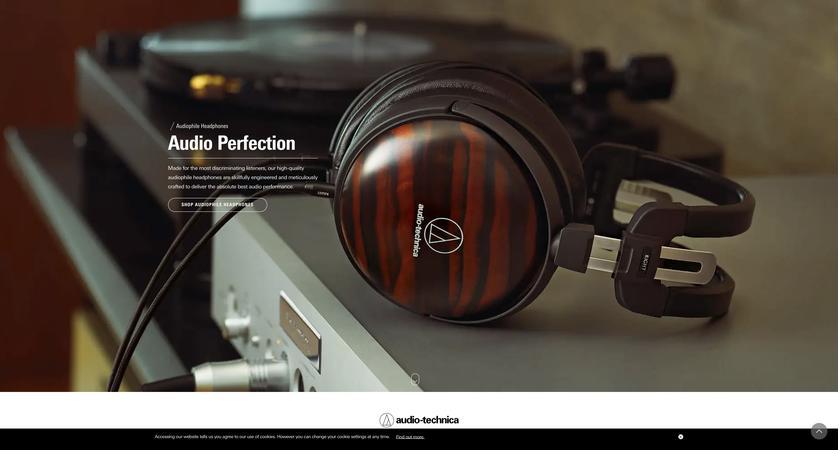 Task type: describe. For each thing, give the bounding box(es) containing it.
best
[[238, 184, 247, 190]]

listeners,
[[246, 165, 267, 171]]

deliver
[[191, 184, 207, 190]]

agree
[[222, 434, 233, 440]]

1 horizontal spatial the
[[208, 184, 215, 190]]

use
[[247, 434, 254, 440]]

change
[[312, 434, 326, 440]]

headphones |audio-technica image
[[0, 0, 838, 392]]

headphones
[[193, 174, 222, 181]]

0 horizontal spatial the
[[190, 165, 198, 171]]

made
[[168, 165, 181, 171]]

shop audiophile headphones link
[[168, 198, 267, 212]]

time.
[[380, 434, 390, 440]]

shop audiophile headphones button
[[168, 198, 267, 212]]

however
[[277, 434, 294, 440]]

us
[[208, 434, 213, 440]]

can
[[304, 434, 311, 440]]

0 horizontal spatial our
[[176, 434, 182, 440]]

cookies.
[[260, 434, 276, 440]]

to inside made for the most discriminating listeners, our high-quality audiophile headphones are skillfully engineered and meticulously crafted to deliver the absolute best audio performance.
[[186, 184, 190, 190]]

performance.
[[263, 184, 294, 190]]

store logo image
[[379, 414, 459, 428]]

most
[[199, 165, 211, 171]]

tells
[[200, 434, 207, 440]]

website
[[183, 434, 199, 440]]

engineered
[[251, 174, 277, 181]]

1 horizontal spatial our
[[239, 434, 246, 440]]

our inside made for the most discriminating listeners, our high-quality audiophile headphones are skillfully engineered and meticulously crafted to deliver the absolute best audio performance.
[[268, 165, 276, 171]]

audiophile
[[195, 202, 222, 208]]

crafted
[[168, 184, 184, 190]]

audio
[[249, 184, 262, 190]]

arrow up image
[[816, 429, 822, 435]]

absolute
[[217, 184, 236, 190]]

high-
[[277, 165, 289, 171]]

1 you from the left
[[214, 434, 221, 440]]

shop
[[182, 202, 194, 208]]



Task type: vqa. For each thing, say whether or not it's contained in the screenshot.
the top the
yes



Task type: locate. For each thing, give the bounding box(es) containing it.
settings
[[351, 434, 366, 440]]

your
[[327, 434, 336, 440]]

and
[[278, 174, 287, 181]]

0 vertical spatial to
[[186, 184, 190, 190]]

more.
[[413, 434, 424, 440]]

to
[[186, 184, 190, 190], [234, 434, 238, 440]]

headphones
[[224, 202, 254, 208]]

to left deliver at the top
[[186, 184, 190, 190]]

made for the most discriminating listeners, our high-quality audiophile headphones are skillfully engineered and meticulously crafted to deliver the absolute best audio performance.
[[168, 165, 318, 190]]

audiophile
[[168, 174, 192, 181]]

the down headphones
[[208, 184, 215, 190]]

of
[[255, 434, 259, 440]]

are
[[223, 174, 230, 181]]

1 horizontal spatial you
[[296, 434, 303, 440]]

quality
[[289, 165, 304, 171]]

any
[[372, 434, 379, 440]]

to right agree
[[234, 434, 238, 440]]

our left the high-
[[268, 165, 276, 171]]

1 horizontal spatial to
[[234, 434, 238, 440]]

shop audiophile headphones
[[182, 202, 254, 208]]

accessing
[[155, 434, 175, 440]]

our
[[268, 165, 276, 171], [176, 434, 182, 440], [239, 434, 246, 440]]

find out more. link
[[391, 432, 429, 442]]

0 horizontal spatial you
[[214, 434, 221, 440]]

0 vertical spatial the
[[190, 165, 198, 171]]

1 vertical spatial to
[[234, 434, 238, 440]]

at
[[367, 434, 371, 440]]

our left the use
[[239, 434, 246, 440]]

meticulously
[[288, 174, 318, 181]]

0 horizontal spatial to
[[186, 184, 190, 190]]

accessing our website tells us you agree to our use of cookies. however you can change your cookie settings at any time.
[[155, 434, 391, 440]]

you left can
[[296, 434, 303, 440]]

2 horizontal spatial our
[[268, 165, 276, 171]]

find out more.
[[396, 434, 424, 440]]

you right us
[[214, 434, 221, 440]]

1 vertical spatial the
[[208, 184, 215, 190]]

find
[[396, 434, 404, 440]]

for
[[183, 165, 189, 171]]

discriminating
[[212, 165, 245, 171]]

out
[[406, 434, 412, 440]]

2 you from the left
[[296, 434, 303, 440]]

skillfully
[[232, 174, 250, 181]]

cross image
[[679, 436, 682, 439]]

our left website
[[176, 434, 182, 440]]

cookie
[[337, 434, 350, 440]]

the right for
[[190, 165, 198, 171]]

you
[[214, 434, 221, 440], [296, 434, 303, 440]]

the
[[190, 165, 198, 171], [208, 184, 215, 190]]



